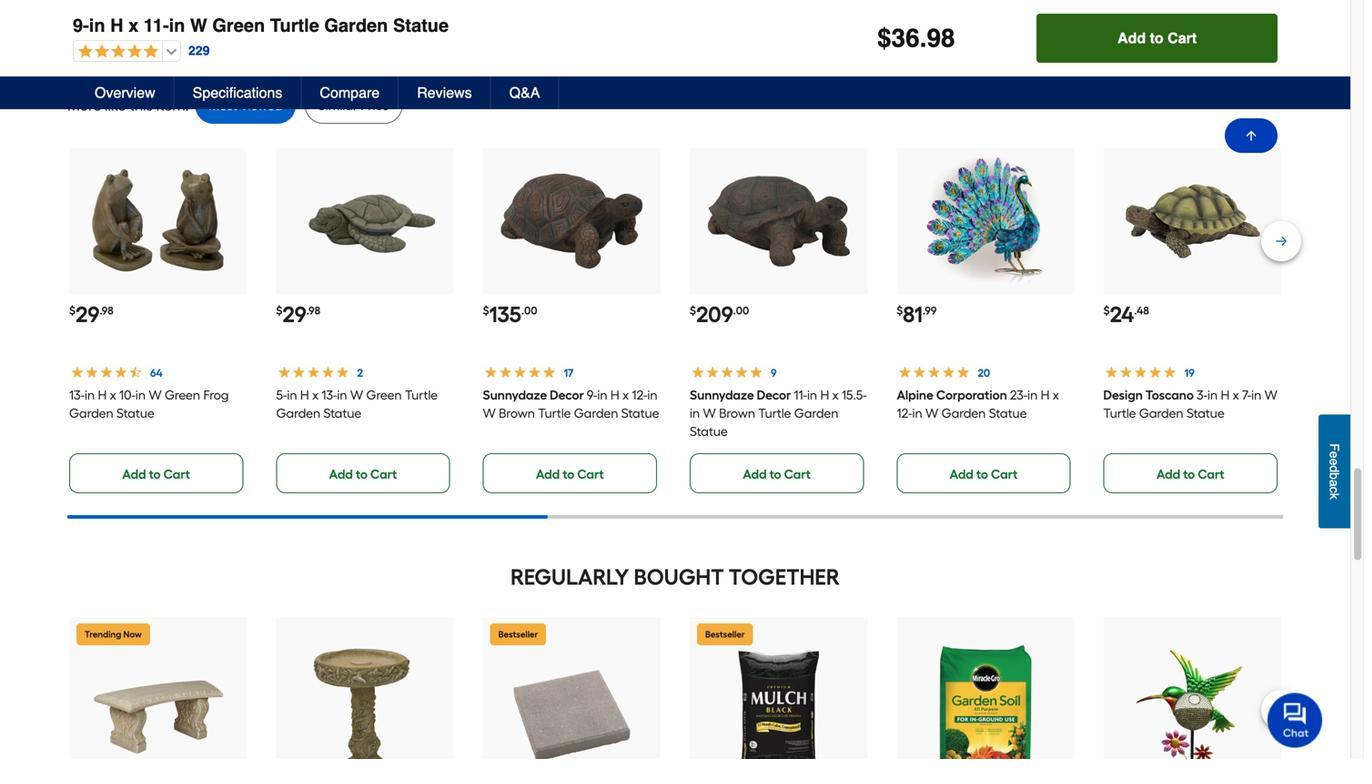 Task type: describe. For each thing, give the bounding box(es) containing it.
to for second 29 list item from right
[[149, 467, 161, 482]]

w for 23-in h x 12-in w garden statue
[[926, 406, 939, 421]]

garden for 13-in h x 10-in w green frog garden statue
[[69, 406, 113, 421]]

$ for "sunnydaze decor 9-in h x 12-in w brown turtle garden statue" image
[[483, 304, 489, 317]]

cart for "sunnydaze decor 9-in h x 12-in w brown turtle garden statue" image
[[577, 467, 604, 482]]

this
[[129, 97, 153, 114]]

garden inside 3-in h x 7-in w turtle garden statue
[[1140, 406, 1184, 421]]

w for 3-in h x 7-in w turtle garden statue
[[1265, 387, 1278, 403]]

sunnydaze decor 9-in h x 12-in w brown turtle garden statue image
[[501, 150, 643, 292]]

$ 29 .98 for 5-
[[276, 301, 320, 328]]

green for 10-
[[165, 387, 200, 403]]

undefined 13-in h x 10-in w green frog garden statue image
[[87, 150, 229, 292]]

most
[[209, 98, 237, 113]]

add to cart for undefined 13-in h x 10-in w green frog garden statue image
[[122, 467, 190, 482]]

10-
[[119, 387, 135, 403]]

29 for 13-
[[76, 301, 100, 328]]

h for 23-in h x 12-in w garden statue
[[1041, 387, 1050, 403]]

0 vertical spatial 11-
[[144, 15, 169, 36]]

x for 5-in h x 13-in w green turtle garden statue
[[312, 387, 318, 403]]

$ for sunnydaze decor 11-in h x 15.5-in w brown turtle garden statue 'image'
[[690, 304, 696, 317]]

turtle for 12-
[[538, 406, 571, 421]]

h for 3-in h x 7-in w turtle garden statue
[[1221, 387, 1230, 403]]

more like this item :
[[67, 97, 189, 114]]

h for 5-in h x 13-in w green turtle garden statue
[[300, 387, 309, 403]]

statue for 11-in h x 15.5- in w brown turtle garden statue
[[690, 424, 728, 439]]

specifications
[[193, 84, 283, 101]]

add for 81 list item
[[950, 467, 974, 482]]

garden for 5-in h x 13-in w green turtle garden statue
[[276, 406, 320, 421]]

23-
[[1010, 387, 1028, 403]]

36
[[892, 24, 920, 53]]

add to cart link for 9-in h x 12-in w brown turtle garden statue
[[483, 453, 657, 493]]

$ 209 .00
[[690, 301, 749, 328]]

135
[[489, 301, 521, 328]]

0 horizontal spatial viewed
[[183, 33, 225, 49]]

together
[[729, 564, 840, 590]]

.00 for 135
[[521, 304, 538, 317]]

$ 81 .99
[[897, 301, 937, 328]]

d
[[1328, 465, 1342, 472]]

$ for undefined 13-in h x 10-in w green frog garden statue image
[[69, 304, 76, 317]]

trending now link
[[69, 617, 247, 759]]

29 for 5-
[[282, 301, 306, 328]]

add for second 29 list item from the left
[[329, 467, 353, 482]]

sunnydaze decor for 209
[[690, 387, 791, 403]]

x for 9-in h x 12-in w brown turtle garden statue
[[623, 387, 629, 403]]

.48
[[1134, 304, 1149, 317]]

decor for 135
[[550, 387, 584, 403]]

sunnydaze for 209
[[690, 387, 754, 403]]

add to cart inside button
[[1118, 30, 1197, 46]]

overview button
[[76, 76, 174, 109]]

15.5-
[[842, 387, 867, 403]]

.98 for 13-
[[306, 304, 320, 317]]

undefined 43-in w x 16-in h desert sand garden bench image
[[87, 644, 229, 759]]

customers
[[90, 33, 153, 49]]

81 list item
[[897, 148, 1075, 493]]

similar price
[[318, 98, 389, 113]]

garden for 9-in h x 11-in w green turtle garden statue
[[324, 15, 388, 36]]

frog
[[203, 387, 229, 403]]

q&a
[[509, 84, 540, 101]]

cart for undefined 13-in h x 10-in w green frog garden statue image
[[164, 467, 190, 482]]

regularly bought together
[[511, 564, 840, 590]]

corporation
[[936, 387, 1007, 403]]

1 bestseller link from the left
[[483, 617, 661, 759]]

garden for 11-in h x 15.5- in w brown turtle garden statue
[[794, 406, 839, 421]]

add for 209 list item
[[743, 467, 767, 482]]

garden inside the 23-in h x 12-in w garden statue
[[942, 406, 986, 421]]

add to cart link for 11-in h x 15.5- in w brown turtle garden statue
[[690, 453, 864, 493]]

statue for 5-in h x 13-in w green turtle garden statue
[[323, 406, 361, 421]]

trending
[[85, 629, 121, 640]]

decor for 209
[[757, 387, 791, 403]]

add to cart for "sunnydaze decor 9-in h x 12-in w brown turtle garden statue" image
[[536, 467, 604, 482]]

cart for sunnydaze decor 11-in h x 15.5-in w brown turtle garden statue 'image'
[[784, 467, 811, 482]]

statue inside the 23-in h x 12-in w garden statue
[[989, 406, 1027, 421]]

$ for undefined 5-in h x 13-in w green turtle garden statue "image"
[[276, 304, 282, 317]]

sunnydaze decor for 135
[[483, 387, 584, 403]]

2 add to cart link from the left
[[276, 453, 450, 493]]

13- inside '13-in h x 10-in w green frog garden statue'
[[69, 387, 85, 403]]

undefined 27-in h desert sand concrete complete birdbath image
[[294, 644, 436, 759]]

5-
[[276, 387, 287, 403]]

$ 24 .48
[[1104, 301, 1149, 328]]

$ 36 . 98
[[877, 24, 955, 53]]

c
[[1328, 487, 1342, 493]]

chat invite button image
[[1268, 692, 1323, 748]]

turtle for 15.5-
[[759, 406, 791, 421]]

w for 9-in h x 12-in w brown turtle garden statue
[[483, 406, 496, 421]]

f
[[1328, 443, 1342, 451]]

x for 3-in h x 7-in w turtle garden statue
[[1233, 387, 1239, 403]]

1 horizontal spatial viewed
[[240, 98, 282, 113]]

garden for 9-in h x 12-in w brown turtle garden statue
[[574, 406, 619, 421]]

to for 81 list item
[[977, 467, 988, 482]]

statue for 9-in h x 12-in w brown turtle garden statue
[[622, 406, 660, 421]]

x for 13-in h x 10-in w green frog garden statue
[[110, 387, 116, 403]]

item
[[156, 97, 185, 114]]

trending now
[[85, 629, 142, 640]]

add to cart for design toscano 3-in h x 7-in w turtle garden statue image
[[1157, 467, 1225, 482]]

design toscano
[[1104, 387, 1194, 403]]

undefined 5-in h x 13-in w green turtle garden statue image
[[294, 150, 436, 292]]

add to cart button
[[1037, 14, 1278, 63]]

to for second 29 list item from the left
[[356, 467, 368, 482]]

cart for alpine corporation 23-in h x 12-in w garden statue image
[[991, 467, 1018, 482]]

cart for undefined 5-in h x 13-in w green turtle garden statue "image"
[[370, 467, 397, 482]]

q&a button
[[491, 76, 559, 109]]

13-in h x 10-in w green frog garden statue
[[69, 387, 229, 421]]

w for 11-in h x 15.5- in w brown turtle garden statue
[[703, 406, 716, 421]]

3-in h x 7-in w turtle garden statue
[[1104, 387, 1278, 421]]

81
[[903, 301, 923, 328]]

turtle for 11-
[[270, 15, 319, 36]]

5-in h x 13-in w green turtle garden statue
[[276, 387, 438, 421]]

add inside button
[[1118, 30, 1146, 46]]

135 list item
[[483, 148, 661, 493]]

13- inside 5-in h x 13-in w green turtle garden statue
[[322, 387, 337, 403]]



Task type: locate. For each thing, give the bounding box(es) containing it.
turtle inside 5-in h x 13-in w green turtle garden statue
[[405, 387, 438, 403]]

h inside 3-in h x 7-in w turtle garden statue
[[1221, 387, 1230, 403]]

$ inside $ 135 .00
[[483, 304, 489, 317]]

decor inside 135 list item
[[550, 387, 584, 403]]

.00 inside $ 209 .00
[[733, 304, 749, 317]]

sunnydaze
[[483, 387, 547, 403], [690, 387, 754, 403]]

statue
[[393, 15, 449, 36], [117, 406, 155, 421], [323, 406, 361, 421], [622, 406, 660, 421], [989, 406, 1027, 421], [1187, 406, 1225, 421], [690, 424, 728, 439]]

alpine corporation
[[897, 387, 1007, 403]]

0 vertical spatial 9-
[[73, 15, 89, 36]]

green inside 5-in h x 13-in w green turtle garden statue
[[366, 387, 402, 403]]

x inside 11-in h x 15.5- in w brown turtle garden statue
[[833, 387, 839, 403]]

11-
[[144, 15, 169, 36], [794, 387, 807, 403]]

to inside 24 list item
[[1183, 467, 1195, 482]]

11- up 4.9 stars image
[[144, 15, 169, 36]]

29 list item
[[69, 148, 247, 493], [276, 148, 454, 493]]

x inside 9-in h x 12-in w brown turtle garden statue
[[623, 387, 629, 403]]

sunnydaze decor inside 209 list item
[[690, 387, 791, 403]]

13- left 10-
[[69, 387, 85, 403]]

.00 for 209
[[733, 304, 749, 317]]

1 horizontal spatial 29 list item
[[276, 148, 454, 493]]

0 horizontal spatial 9-
[[73, 15, 89, 36]]

cart inside 209 list item
[[784, 467, 811, 482]]

decor
[[550, 387, 584, 403], [757, 387, 791, 403]]

h inside 9-in h x 12-in w brown turtle garden statue
[[611, 387, 620, 403]]

specifications button
[[174, 76, 302, 109]]

5-in h x 13-in w green turtle garden statue link
[[276, 387, 438, 421]]

2 .00 from the left
[[733, 304, 749, 317]]

to for 209 list item
[[770, 467, 781, 482]]

1 13- from the left
[[69, 387, 85, 403]]

add to cart link down the 23-in h x 12-in w garden statue
[[897, 453, 1071, 493]]

w for 5-in h x 13-in w green turtle garden statue
[[350, 387, 363, 403]]

cart inside 81 list item
[[991, 467, 1018, 482]]

add to cart link inside 24 list item
[[1104, 453, 1278, 493]]

viewed right most at left
[[240, 98, 282, 113]]

to inside add to cart button
[[1150, 30, 1164, 46]]

e up d
[[1328, 451, 1342, 458]]

1 add to cart link from the left
[[69, 453, 243, 493]]

add to cart link for 23-in h x 12-in w garden statue
[[897, 453, 1071, 493]]

bestseller
[[498, 629, 538, 640], [705, 629, 745, 640]]

$ for alpine corporation 23-in h x 12-in w garden statue image
[[897, 304, 903, 317]]

0 horizontal spatial sunnydaze decor
[[483, 387, 584, 403]]

garden inside 9-in h x 12-in w brown turtle garden statue
[[574, 406, 619, 421]]

green for 11-
[[212, 15, 265, 36]]

add for 24 list item
[[1157, 467, 1181, 482]]

0 horizontal spatial brown
[[499, 406, 535, 421]]

most viewed
[[209, 98, 282, 113]]

12- inside the 23-in h x 12-in w garden statue
[[897, 406, 912, 421]]

add inside 24 list item
[[1157, 467, 1181, 482]]

reviews button
[[399, 76, 491, 109]]

green
[[212, 15, 265, 36], [165, 387, 200, 403], [366, 387, 402, 403]]

1 horizontal spatial brown
[[719, 406, 755, 421]]

statue inside 5-in h x 13-in w green turtle garden statue
[[323, 406, 361, 421]]

.00 inside $ 135 .00
[[521, 304, 538, 317]]

$ 135 .00
[[483, 301, 538, 328]]

add inside 81 list item
[[950, 467, 974, 482]]

h inside the 23-in h x 12-in w garden statue
[[1041, 387, 1050, 403]]

4.9 stars image
[[74, 44, 158, 61]]

cart for design toscano 3-in h x 7-in w turtle garden statue image
[[1198, 467, 1225, 482]]

1 decor from the left
[[550, 387, 584, 403]]

5 add to cart link from the left
[[897, 453, 1071, 493]]

h inside '13-in h x 10-in w green frog garden statue'
[[98, 387, 107, 403]]

a
[[1328, 479, 1342, 487]]

2 29 list item from the left
[[276, 148, 454, 493]]

to inside 209 list item
[[770, 467, 781, 482]]

24 list item
[[1104, 148, 1282, 493]]

garden inside 5-in h x 13-in w green turtle garden statue
[[276, 406, 320, 421]]

statue inside 3-in h x 7-in w turtle garden statue
[[1187, 406, 1225, 421]]

3-
[[1197, 387, 1208, 403]]

x for 9-in h x 11-in w green turtle garden statue
[[128, 15, 139, 36]]

h for 13-in h x 10-in w green frog garden statue
[[98, 387, 107, 403]]

exhart 36.22-in green metal solar animals stake image
[[1122, 644, 1264, 759]]

now
[[123, 629, 142, 640]]

sunnydaze decor inside 135 list item
[[483, 387, 584, 403]]

more
[[67, 97, 101, 114]]

x inside '13-in h x 10-in w green frog garden statue'
[[110, 387, 116, 403]]

w inside '13-in h x 10-in w green frog garden statue'
[[149, 387, 162, 403]]

sunnydaze down $ 135 .00
[[483, 387, 547, 403]]

miracle-gro all purpose for in-ground use 0.75-cu ft all-purpose garden soil image
[[915, 644, 1057, 759]]

like
[[105, 97, 126, 114]]

.99
[[923, 304, 937, 317]]

sunnydaze decor down $ 209 .00
[[690, 387, 791, 403]]

add to cart link
[[69, 453, 243, 493], [276, 453, 450, 493], [483, 453, 657, 493], [690, 453, 864, 493], [897, 453, 1071, 493], [1104, 453, 1278, 493]]

add to cart link down 11-in h x 15.5- in w brown turtle garden statue
[[690, 453, 864, 493]]

9-in h x 12-in w brown turtle garden statue
[[483, 387, 660, 421]]

13-in h x 10-in w green frog garden statue link
[[69, 387, 229, 421]]

bestseller down the regularly
[[498, 629, 538, 640]]

h for 9-in h x 12-in w brown turtle garden statue
[[611, 387, 620, 403]]

1 horizontal spatial .00
[[733, 304, 749, 317]]

h for 9-in h x 11-in w green turtle garden statue
[[110, 15, 123, 36]]

to inside 135 list item
[[563, 467, 575, 482]]

alpine
[[897, 387, 934, 403]]

3 add to cart link from the left
[[483, 453, 657, 493]]

compare
[[320, 84, 380, 101]]

w
[[190, 15, 207, 36], [149, 387, 162, 403], [350, 387, 363, 403], [1265, 387, 1278, 403], [483, 406, 496, 421], [703, 406, 716, 421], [926, 406, 939, 421]]

cart inside 24 list item
[[1198, 467, 1225, 482]]

brown for 209
[[719, 406, 755, 421]]

sunnydaze for 135
[[483, 387, 547, 403]]

1 horizontal spatial bestseller link
[[690, 617, 868, 759]]

x inside 3-in h x 7-in w turtle garden statue
[[1233, 387, 1239, 403]]

viewed right also
[[183, 33, 225, 49]]

add to cart link inside 81 list item
[[897, 453, 1071, 493]]

0 horizontal spatial .98
[[100, 304, 114, 317]]

0 horizontal spatial 29 list item
[[69, 148, 247, 493]]

1 $ 29 .98 from the left
[[69, 301, 114, 328]]

statue for 9-in h x 11-in w green turtle garden statue
[[393, 15, 449, 36]]

add to cart link for 3-in h x 7-in w turtle garden statue
[[1104, 453, 1278, 493]]

add to cart inside 81 list item
[[950, 467, 1018, 482]]

2 bestseller from the left
[[705, 629, 745, 640]]

1 horizontal spatial bestseller
[[705, 629, 745, 640]]

bestseller link
[[483, 617, 661, 759], [690, 617, 868, 759]]

to
[[1150, 30, 1164, 46], [149, 467, 161, 482], [356, 467, 368, 482], [563, 467, 575, 482], [770, 467, 781, 482], [977, 467, 988, 482], [1183, 467, 1195, 482]]

add to cart link down 9-in h x 12-in w brown turtle garden statue on the bottom left of page
[[483, 453, 657, 493]]

9- for 9-in h x 12-in w brown turtle garden statue
[[587, 387, 598, 403]]

1 horizontal spatial 12-
[[897, 406, 912, 421]]

statue inside 9-in h x 12-in w brown turtle garden statue
[[622, 406, 660, 421]]

turtle inside 9-in h x 12-in w brown turtle garden statue
[[538, 406, 571, 421]]

$
[[877, 24, 892, 53], [69, 304, 76, 317], [276, 304, 282, 317], [483, 304, 489, 317], [690, 304, 696, 317], [897, 304, 903, 317], [1104, 304, 1110, 317]]

0 horizontal spatial 29
[[76, 301, 100, 328]]

add to cart inside 209 list item
[[743, 467, 811, 482]]

bestseller for undefined premium 2-cu ft black mulch image
[[705, 629, 745, 640]]

add to cart for sunnydaze decor 11-in h x 15.5-in w brown turtle garden statue 'image'
[[743, 467, 811, 482]]

2 13- from the left
[[322, 387, 337, 403]]

b
[[1328, 472, 1342, 479]]

1 vertical spatial 9-
[[587, 387, 598, 403]]

also
[[156, 33, 180, 49]]

w for 9-in h x 11-in w green turtle garden statue
[[190, 15, 207, 36]]

$ inside $ 209 .00
[[690, 304, 696, 317]]

6 add to cart link from the left
[[1104, 453, 1278, 493]]

brown inside 11-in h x 15.5- in w brown turtle garden statue
[[719, 406, 755, 421]]

add inside 135 list item
[[536, 467, 560, 482]]

regularly
[[511, 564, 629, 590]]

to for 24 list item
[[1183, 467, 1195, 482]]

1 horizontal spatial 13-
[[322, 387, 337, 403]]

x for 23-in h x 12-in w garden statue
[[1053, 387, 1059, 403]]

in
[[89, 15, 105, 36], [169, 15, 185, 36], [85, 387, 95, 403], [135, 387, 146, 403], [287, 387, 297, 403], [337, 387, 347, 403], [598, 387, 608, 403], [648, 387, 658, 403], [807, 387, 817, 403], [1028, 387, 1038, 403], [1208, 387, 1218, 403], [1252, 387, 1262, 403], [690, 406, 700, 421], [912, 406, 922, 421]]

overview
[[95, 84, 155, 101]]

$ 29 .98 for 13-
[[69, 301, 114, 328]]

h inside 5-in h x 13-in w green turtle garden statue
[[300, 387, 309, 403]]

2 decor from the left
[[757, 387, 791, 403]]

statue inside 11-in h x 15.5- in w brown turtle garden statue
[[690, 424, 728, 439]]

add for second 29 list item from right
[[122, 467, 146, 482]]

statue for 13-in h x 10-in w green frog garden statue
[[117, 406, 155, 421]]

add to cart for undefined 5-in h x 13-in w green turtle garden statue "image"
[[329, 467, 397, 482]]

price
[[361, 98, 389, 113]]

24
[[1110, 301, 1134, 328]]

add to cart link down 5-in h x 13-in w green turtle garden statue
[[276, 453, 450, 493]]

bestseller for undefined 12-in l x 12-in w x 2-in h square gray concrete patio stone "image"
[[498, 629, 538, 640]]

12- for 135
[[632, 387, 648, 403]]

2 .98 from the left
[[306, 304, 320, 317]]

sunnydaze inside 209 list item
[[690, 387, 754, 403]]

to inside 81 list item
[[977, 467, 988, 482]]

1 vertical spatial 11-
[[794, 387, 807, 403]]

229
[[188, 43, 210, 58]]

turtle
[[270, 15, 319, 36], [405, 387, 438, 403], [538, 406, 571, 421], [759, 406, 791, 421], [1104, 406, 1137, 421]]

customers also viewed
[[90, 33, 225, 49]]

:
[[185, 97, 189, 114]]

1 horizontal spatial 11-
[[794, 387, 807, 403]]

w inside 11-in h x 15.5- in w brown turtle garden statue
[[703, 406, 716, 421]]

1 e from the top
[[1328, 451, 1342, 458]]

add to cart link down 3-in h x 7-in w turtle garden statue
[[1104, 453, 1278, 493]]

.98 for 10-
[[100, 304, 114, 317]]

x
[[128, 15, 139, 36], [110, 387, 116, 403], [312, 387, 318, 403], [623, 387, 629, 403], [833, 387, 839, 403], [1053, 387, 1059, 403], [1233, 387, 1239, 403]]

2 horizontal spatial green
[[366, 387, 402, 403]]

2 sunnydaze from the left
[[690, 387, 754, 403]]

regularly bought together heading
[[67, 559, 1283, 595]]

garden inside '13-in h x 10-in w green frog garden statue'
[[69, 406, 113, 421]]

1 bestseller from the left
[[498, 629, 538, 640]]

1 sunnydaze decor from the left
[[483, 387, 584, 403]]

0 horizontal spatial 13-
[[69, 387, 85, 403]]

garden
[[324, 15, 388, 36], [69, 406, 113, 421], [276, 406, 320, 421], [574, 406, 619, 421], [794, 406, 839, 421], [942, 406, 986, 421], [1140, 406, 1184, 421]]

k
[[1328, 493, 1342, 499]]

0 horizontal spatial 12-
[[632, 387, 648, 403]]

brown
[[499, 406, 535, 421], [719, 406, 755, 421]]

0 horizontal spatial bestseller
[[498, 629, 538, 640]]

$ 29 .98
[[69, 301, 114, 328], [276, 301, 320, 328]]

2 29 from the left
[[282, 301, 306, 328]]

bought
[[634, 564, 724, 590]]

7-
[[1243, 387, 1252, 403]]

1 horizontal spatial green
[[212, 15, 265, 36]]

.98
[[100, 304, 114, 317], [306, 304, 320, 317]]

2 $ 29 .98 from the left
[[276, 301, 320, 328]]

e up b on the bottom right
[[1328, 458, 1342, 465]]

decor inside 209 list item
[[757, 387, 791, 403]]

cart inside 135 list item
[[577, 467, 604, 482]]

1 29 from the left
[[76, 301, 100, 328]]

1 .00 from the left
[[521, 304, 538, 317]]

add to cart link down 13-in h x 10-in w green frog garden statue link on the left of page
[[69, 453, 243, 493]]

x inside the 23-in h x 12-in w garden statue
[[1053, 387, 1059, 403]]

turtle for 13-
[[405, 387, 438, 403]]

2 bestseller link from the left
[[690, 617, 868, 759]]

bestseller down bought
[[705, 629, 745, 640]]

0 vertical spatial 12-
[[632, 387, 648, 403]]

1 horizontal spatial sunnydaze decor
[[690, 387, 791, 403]]

0 horizontal spatial bestseller link
[[483, 617, 661, 759]]

0 horizontal spatial decor
[[550, 387, 584, 403]]

add to cart
[[1118, 30, 1197, 46], [122, 467, 190, 482], [329, 467, 397, 482], [536, 467, 604, 482], [743, 467, 811, 482], [950, 467, 1018, 482], [1157, 467, 1225, 482]]

to for 135 list item
[[563, 467, 575, 482]]

1 horizontal spatial 9-
[[587, 387, 598, 403]]

2 sunnydaze decor from the left
[[690, 387, 791, 403]]

add to cart inside 24 list item
[[1157, 467, 1225, 482]]

turtle inside 11-in h x 15.5- in w brown turtle garden statue
[[759, 406, 791, 421]]

.
[[920, 24, 927, 53]]

0 horizontal spatial $ 29 .98
[[69, 301, 114, 328]]

e
[[1328, 451, 1342, 458], [1328, 458, 1342, 465]]

9-
[[73, 15, 89, 36], [587, 387, 598, 403]]

209 list item
[[690, 148, 868, 493]]

9- for 9-in h x 11-in w green turtle garden statue
[[73, 15, 89, 36]]

2 e from the top
[[1328, 458, 1342, 465]]

12-
[[632, 387, 648, 403], [897, 406, 912, 421]]

0 vertical spatial viewed
[[183, 33, 225, 49]]

1 horizontal spatial 29
[[282, 301, 306, 328]]

4 add to cart link from the left
[[690, 453, 864, 493]]

f e e d b a c k button
[[1319, 414, 1351, 528]]

1 brown from the left
[[499, 406, 535, 421]]

1 sunnydaze from the left
[[483, 387, 547, 403]]

$ for design toscano 3-in h x 7-in w turtle garden statue image
[[1104, 304, 1110, 317]]

alpine corporation 23-in h x 12-in w garden statue image
[[915, 150, 1057, 292]]

undefined premium 2-cu ft black mulch image
[[708, 644, 850, 759]]

compare button
[[302, 76, 399, 109]]

2 brown from the left
[[719, 406, 755, 421]]

sunnydaze inside 135 list item
[[483, 387, 547, 403]]

h
[[110, 15, 123, 36], [98, 387, 107, 403], [300, 387, 309, 403], [611, 387, 620, 403], [821, 387, 829, 403], [1041, 387, 1050, 403], [1221, 387, 1230, 403]]

1 horizontal spatial $ 29 .98
[[276, 301, 320, 328]]

1 horizontal spatial sunnydaze
[[690, 387, 754, 403]]

209
[[696, 301, 733, 328]]

brown inside 9-in h x 12-in w brown turtle garden statue
[[499, 406, 535, 421]]

add to cart link inside 209 list item
[[690, 453, 864, 493]]

turtle inside 3-in h x 7-in w turtle garden statue
[[1104, 406, 1137, 421]]

12- for 81
[[897, 406, 912, 421]]

reviews
[[417, 84, 472, 101]]

13- right the 5-
[[322, 387, 337, 403]]

undefined 12-in l x 12-in w x 2-in h square gray concrete patio stone image
[[501, 644, 643, 759]]

add
[[1118, 30, 1146, 46], [122, 467, 146, 482], [329, 467, 353, 482], [536, 467, 560, 482], [743, 467, 767, 482], [950, 467, 974, 482], [1157, 467, 1181, 482]]

f e e d b a c k
[[1328, 443, 1342, 499]]

w for 13-in h x 10-in w green frog garden statue
[[149, 387, 162, 403]]

0 horizontal spatial 11-
[[144, 15, 169, 36]]

1 horizontal spatial decor
[[757, 387, 791, 403]]

add inside 209 list item
[[743, 467, 767, 482]]

1 vertical spatial 12-
[[897, 406, 912, 421]]

9-in h x 11-in w green turtle garden statue
[[73, 15, 449, 36]]

29
[[76, 301, 100, 328], [282, 301, 306, 328]]

$ inside '$ 24 .48'
[[1104, 304, 1110, 317]]

cart
[[1168, 30, 1197, 46], [164, 467, 190, 482], [370, 467, 397, 482], [577, 467, 604, 482], [784, 467, 811, 482], [991, 467, 1018, 482], [1198, 467, 1225, 482]]

design
[[1104, 387, 1143, 403]]

add for 135 list item
[[536, 467, 560, 482]]

23-in h x 12-in w garden statue
[[897, 387, 1059, 421]]

98
[[927, 24, 955, 53]]

h for 11-in h x 15.5- in w brown turtle garden statue
[[821, 387, 829, 403]]

sunnydaze decor down $ 135 .00
[[483, 387, 584, 403]]

11- inside 11-in h x 15.5- in w brown turtle garden statue
[[794, 387, 807, 403]]

11-in h x 15.5- in w brown turtle garden statue
[[690, 387, 867, 439]]

1 29 list item from the left
[[69, 148, 247, 493]]

garden inside 11-in h x 15.5- in w brown turtle garden statue
[[794, 406, 839, 421]]

w inside 9-in h x 12-in w brown turtle garden statue
[[483, 406, 496, 421]]

toscano
[[1146, 387, 1194, 403]]

w inside 5-in h x 13-in w green turtle garden statue
[[350, 387, 363, 403]]

green inside '13-in h x 10-in w green frog garden statue'
[[165, 387, 200, 403]]

x inside 5-in h x 13-in w green turtle garden statue
[[312, 387, 318, 403]]

add to cart for alpine corporation 23-in h x 12-in w garden statue image
[[950, 467, 1018, 482]]

similar
[[318, 98, 358, 113]]

sunnydaze decor
[[483, 387, 584, 403], [690, 387, 791, 403]]

green for 13-
[[366, 387, 402, 403]]

9- inside 9-in h x 12-in w brown turtle garden statue
[[587, 387, 598, 403]]

1 .98 from the left
[[100, 304, 114, 317]]

12- inside 9-in h x 12-in w brown turtle garden statue
[[632, 387, 648, 403]]

brown for 135
[[499, 406, 535, 421]]

x for 11-in h x 15.5- in w brown turtle garden statue
[[833, 387, 839, 403]]

11- left 15.5- on the bottom of page
[[794, 387, 807, 403]]

statue inside '13-in h x 10-in w green frog garden statue'
[[117, 406, 155, 421]]

sunnydaze down $ 209 .00
[[690, 387, 754, 403]]

sunnydaze decor 11-in h x 15.5-in w brown turtle garden statue image
[[708, 150, 850, 292]]

13-
[[69, 387, 85, 403], [322, 387, 337, 403]]

1 vertical spatial viewed
[[240, 98, 282, 113]]

add to cart link inside 135 list item
[[483, 453, 657, 493]]

design toscano 3-in h x 7-in w turtle garden statue image
[[1122, 150, 1264, 292]]

0 horizontal spatial sunnydaze
[[483, 387, 547, 403]]

w inside 3-in h x 7-in w turtle garden statue
[[1265, 387, 1278, 403]]

0 horizontal spatial green
[[165, 387, 200, 403]]

arrow up image
[[1244, 128, 1259, 143]]

w inside the 23-in h x 12-in w garden statue
[[926, 406, 939, 421]]

cart inside add to cart button
[[1168, 30, 1197, 46]]

1 horizontal spatial .98
[[306, 304, 320, 317]]

add to cart inside 135 list item
[[536, 467, 604, 482]]

h inside 11-in h x 15.5- in w brown turtle garden statue
[[821, 387, 829, 403]]

0 horizontal spatial .00
[[521, 304, 538, 317]]

$ inside $ 81 .99
[[897, 304, 903, 317]]



Task type: vqa. For each thing, say whether or not it's contained in the screenshot.
2nd Bestseller from the right
yes



